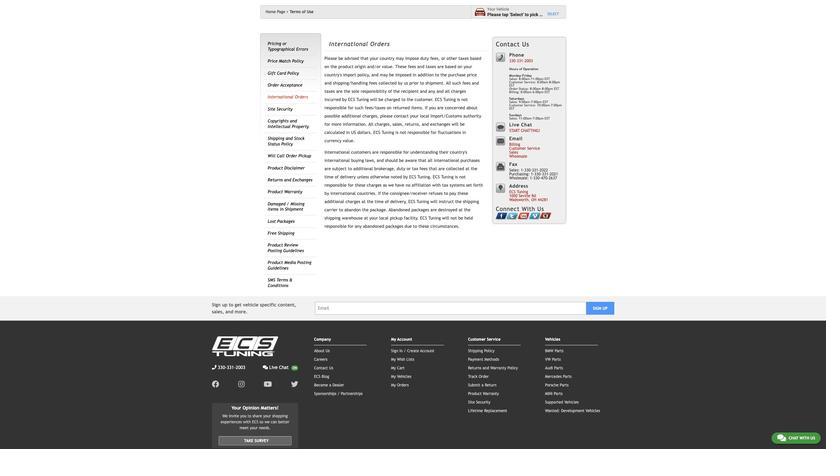 Task type: describe. For each thing, give the bounding box(es) containing it.
1 horizontal spatial value.
[[382, 64, 394, 69]]

up for sign up
[[602, 307, 607, 311]]

8:00am- down 11:00pm
[[530, 87, 542, 91]]

international down delivery at the top left
[[330, 191, 356, 196]]

hours of operation monday-friday sales: 8:00am-11:00pm est customer service: 8:00am-8:00pm est order status: 8:00am-8:00pm est billing: 8:00am-6:00pm est saturdays sales: 9:00am-7:00pm est customer service: 10:00am-7:00pm est sundays sales: 11:00am-7:00pm est
[[509, 67, 562, 120]]

and down product disclaimer link
[[284, 178, 291, 183]]

the right abandon
[[362, 208, 369, 213]]

connect
[[496, 206, 520, 213]]

1 vertical spatial service
[[487, 338, 501, 342]]

to left pay
[[444, 191, 448, 196]]

share
[[252, 415, 262, 419]]

purchasing:
[[509, 172, 530, 177]]

start
[[509, 129, 520, 133]]

my for my vehicles
[[391, 375, 396, 379]]

to up delivery at the top left
[[348, 167, 352, 171]]

not down destroyed
[[450, 216, 457, 221]]

we inside international customers are responsible for understanding their country's international buying laws, and should be aware that all international purchases are subject to additional brokerage, duty or tax fees that are collected at the time of delivery unless otherwise noted by ecs tuning. ecs tuning is not responsible for these charges as we have no affiliation with tax systems set forth by international countries. if the consignee/receiver refuses to pay these additional charges at the time of delivery, ecs tuning will instruct the shipping carrier to abandon the package. abandoned packages are destroyed at the shipping warehouse at your local pickup facility. ecs tuning will not be held responsible for any abandoned packages due to these circumstances.
[[388, 183, 394, 188]]

1 vertical spatial site security
[[468, 401, 490, 405]]

product media posting guidelines link
[[268, 261, 311, 271]]

that inside please be advised that your country may impose duty fees, or other taxes based on the product origin and/or value. these fees and taxes are based on your country's import policy, and may be imposed in addition to the purchase price and shipping/handling fees collected by us prior to shipment. all such fees and taxes are the sole responsibility of the recipient and any and all charges incurred by ecs tuning will be charged to the customer. ecs tuning is not responsible for such fees/taxes on returned items. if you are concerned about possible additional charges, please contact your local import/customs authority for more information. all charges, sales, returns, and exchanges will be calculated in us dollars. ecs tuning is not responsible for fluctuations in currency value.
[[360, 56, 369, 61]]

tuning down sole
[[356, 97, 369, 102]]

not down returns,
[[400, 130, 406, 135]]

1 horizontal spatial charges
[[367, 183, 382, 188]]

not up systems
[[459, 175, 466, 180]]

the down purchases at the right top of the page
[[471, 167, 477, 171]]

and right returns,
[[422, 122, 429, 127]]

0 vertical spatial account
[[397, 338, 412, 342]]

the left the product
[[331, 64, 337, 69]]

1 vertical spatial warranty
[[490, 366, 506, 371]]

my account
[[391, 338, 412, 342]]

0 vertical spatial contact us
[[496, 41, 529, 48]]

we invite you to share your shopping experiences with ecs so we can better meet your needs.
[[221, 415, 289, 431]]

calculated
[[325, 130, 345, 135]]

0 vertical spatial time
[[325, 175, 333, 180]]

2 vertical spatial taxes
[[325, 89, 335, 94]]

terms inside sms terms & conditions
[[277, 278, 288, 283]]

0 horizontal spatial security
[[277, 107, 293, 112]]

the up shipment.
[[440, 73, 447, 78]]

free shipping
[[268, 231, 294, 236]]

7:00pm right '9:00am-'
[[551, 104, 562, 107]]

are up "import/customs"
[[437, 106, 444, 110]]

2022
[[540, 168, 548, 173]]

copyrights and intellectual property link
[[268, 119, 309, 129]]

2 vertical spatial with
[[800, 437, 809, 441]]

/ for partnerships
[[338, 392, 340, 397]]

for down delivery at the top left
[[348, 183, 354, 188]]

0 horizontal spatial packages
[[386, 224, 403, 229]]

can
[[271, 421, 277, 425]]

1 horizontal spatial product warranty link
[[468, 392, 499, 397]]

by right incurred
[[342, 97, 347, 102]]

shipping policy
[[468, 349, 494, 354]]

2 vertical spatial additional
[[325, 200, 344, 204]]

my vehicles link
[[391, 375, 411, 379]]

sign for sign in / create account
[[391, 349, 398, 354]]

and up addition
[[417, 64, 424, 69]]

my for my account
[[391, 338, 396, 342]]

0 horizontal spatial contact
[[314, 366, 328, 371]]

about us
[[314, 349, 330, 354]]

packages
[[277, 219, 295, 224]]

1 vertical spatial site
[[468, 401, 475, 405]]

chat for live chat
[[279, 365, 289, 371]]

otherwise
[[370, 175, 389, 180]]

order acceptance link
[[268, 83, 302, 88]]

shipping/handling
[[333, 81, 368, 86]]

dollars.
[[357, 130, 372, 135]]

tuning inside address ecs tuning 1000 seville rd wadsworth, oh 44281
[[517, 190, 528, 195]]

returns and warranty policy link
[[468, 366, 518, 371]]

parts for bmw parts
[[555, 349, 563, 354]]

comments image for chat
[[777, 435, 786, 443]]

submit
[[468, 383, 480, 388]]

2003 inside phone 330-331-2003
[[525, 59, 533, 63]]

returns and exchanges link
[[268, 178, 312, 183]]

330- left 2637
[[534, 172, 542, 177]]

330- down 2022
[[533, 176, 541, 181]]

shopping
[[272, 415, 288, 419]]

warranty for rightmost product warranty 'link'
[[483, 392, 499, 397]]

address ecs tuning 1000 seville rd wadsworth, oh 44281
[[509, 183, 548, 203]]

exchanges
[[292, 178, 312, 183]]

pickup
[[390, 216, 403, 221]]

1 horizontal spatial international orders
[[329, 40, 390, 47]]

0 horizontal spatial site security link
[[268, 107, 293, 112]]

home page
[[266, 10, 285, 14]]

duty inside international customers are responsible for understanding their country's international buying laws, and should be aware that all international purchases are subject to additional brokerage, duty or tax fees that are collected at the time of delivery unless otherwise noted by ecs tuning. ecs tuning is not responsible for these charges as we have no affiliation with tax systems set forth by international countries. if the consignee/receiver refuses to pay these additional charges at the time of delivery, ecs tuning will instruct the shipping carrier to abandon the package. abandoned packages are destroyed at the shipping warehouse at your local pickup facility. ecs tuning will not be held responsible for any abandoned packages due to these circumstances.
[[397, 167, 405, 171]]

and/or
[[367, 64, 381, 69]]

submit a return
[[468, 383, 497, 388]]

responsibility
[[361, 89, 387, 94]]

policy,
[[357, 73, 370, 78]]

not up about
[[461, 97, 468, 102]]

product down submit
[[468, 392, 482, 397]]

7:00pm down 10:00am-
[[533, 117, 544, 120]]

live for live chat start chatting!
[[509, 122, 519, 128]]

parts for vw parts
[[552, 358, 561, 362]]

to right due
[[413, 224, 417, 229]]

will down the refuses
[[430, 200, 437, 204]]

customer inside email billing customer service sales wholesale
[[509, 147, 526, 151]]

sales, inside sign up to get vehicle specific content, sales, and more.
[[212, 310, 224, 315]]

the up held
[[464, 208, 470, 213]]

match
[[279, 59, 291, 64]]

orders for pricing or typographical errors
[[295, 95, 308, 100]]

email billing customer service sales wholesale
[[509, 136, 540, 159]]

for down warehouse
[[348, 224, 354, 229]]

1 horizontal spatial on
[[387, 106, 392, 110]]

2 vertical spatial charges
[[345, 200, 360, 204]]

1 horizontal spatial product warranty
[[468, 392, 499, 397]]

my cart
[[391, 366, 405, 371]]

ecs left blog
[[314, 375, 320, 379]]

my for my wish lists
[[391, 358, 396, 362]]

product
[[338, 64, 353, 69]]

customer.
[[415, 97, 434, 102]]

responsible up should
[[380, 150, 402, 155]]

get
[[235, 303, 241, 308]]

0 horizontal spatial may
[[380, 73, 388, 78]]

additional inside please be advised that your country may impose duty fees, or other taxes based on the product origin and/or value. these fees and taxes are based on your country's import policy, and may be imposed in addition to the purchase price and shipping/handling fees collected by us prior to shipment. all such fees and taxes are the sole responsibility of the recipient and any and all charges incurred by ecs tuning will be charged to the customer. ecs tuning is not responsible for such fees/taxes on returned items. if you are concerned about possible additional charges, please contact your local import/customs authority for more information. all charges, sales, returns, and exchanges will be calculated in us dollars. ecs tuning is not responsible for fluctuations in currency value.
[[341, 114, 361, 119]]

sign up button
[[586, 302, 614, 315]]

media
[[284, 261, 296, 266]]

international inside international customers are responsible for understanding their country's international buying laws, and should be aware that all international purchases are subject to additional brokerage, duty or tax fees that are collected at the time of delivery unless otherwise noted by ecs tuning. ecs tuning is not responsible for these charges as we have no affiliation with tax systems set forth by international countries. if the consignee/receiver refuses to pay these additional charges at the time of delivery, ecs tuning will instruct the shipping carrier to abandon the package. abandoned packages are destroyed at the shipping warehouse at your local pickup facility. ecs tuning will not be held responsible for any abandoned packages due to these circumstances.
[[325, 150, 350, 155]]

chat with us
[[789, 437, 815, 441]]

are left subject
[[325, 167, 331, 171]]

0 vertical spatial tax
[[412, 167, 418, 171]]

will down responsibility
[[370, 97, 377, 102]]

2 sales: from the top
[[509, 100, 518, 104]]

parts for audi parts
[[554, 366, 563, 371]]

status:
[[519, 87, 529, 91]]

7:00pm down 6:00pm
[[531, 100, 542, 104]]

addition
[[418, 73, 434, 78]]

ecs tuning image
[[212, 337, 278, 357]]

live for live chat
[[269, 365, 278, 371]]

monday-
[[509, 74, 522, 77]]

parts for mini parts
[[554, 392, 563, 397]]

be up the product
[[338, 56, 343, 61]]

0 vertical spatial product warranty link
[[268, 190, 302, 195]]

8:00am- up '9:00am-'
[[521, 90, 533, 94]]

be left held
[[458, 216, 463, 221]]

0 vertical spatial such
[[452, 81, 461, 86]]

'select'
[[510, 12, 524, 17]]

my orders link
[[391, 383, 409, 388]]

experiences
[[221, 421, 242, 425]]

1 vertical spatial such
[[355, 106, 363, 110]]

lifetime replacement link
[[468, 409, 507, 414]]

rd
[[532, 194, 536, 199]]

0 horizontal spatial these
[[355, 183, 365, 188]]

0 horizontal spatial on
[[325, 64, 329, 69]]

instruct
[[439, 200, 454, 204]]

0 vertical spatial all
[[446, 81, 451, 86]]

2 vertical spatial chat
[[789, 437, 798, 441]]

ecs right facility.
[[420, 216, 427, 221]]

responsible down carrier
[[325, 224, 347, 229]]

0 vertical spatial site
[[268, 107, 275, 112]]

disclaimer
[[284, 166, 305, 171]]

tuning down please
[[382, 130, 394, 135]]

take survey
[[244, 439, 269, 444]]

1 vertical spatial 330-331-2003 link
[[212, 365, 245, 371]]

lists
[[406, 358, 414, 362]]

sales
[[509, 150, 518, 155]]

fees inside international customers are responsible for understanding their country's international buying laws, and should be aware that all international purchases are subject to additional brokerage, duty or tax fees that are collected at the time of delivery unless otherwise noted by ecs tuning. ecs tuning is not responsible for these charges as we have no affiliation with tax systems set forth by international countries. if the consignee/receiver refuses to pay these additional charges at the time of delivery, ecs tuning will instruct the shipping carrier to abandon the package. abandoned packages are destroyed at the shipping warehouse at your local pickup facility. ecs tuning will not be held responsible for any abandoned packages due to these circumstances.
[[420, 167, 428, 171]]

tuning up circumstances.
[[428, 216, 441, 221]]

returns for returns and exchanges
[[268, 178, 283, 183]]

0 vertical spatial product warranty
[[268, 190, 302, 195]]

0 vertical spatial shipping
[[463, 200, 479, 204]]

warranty for top product warranty 'link'
[[284, 190, 302, 195]]

2 vertical spatial that
[[429, 167, 437, 171]]

responsible down delivery at the top left
[[325, 183, 347, 188]]

lost
[[268, 219, 276, 224]]

be up fees/taxes
[[378, 97, 383, 102]]

2 vertical spatial these
[[418, 224, 429, 229]]

by up carrier
[[325, 191, 329, 196]]

for up information.
[[348, 106, 354, 110]]

vehicle inside sign up to get vehicle specific content, sales, and more.
[[243, 303, 258, 308]]

vehicle
[[496, 7, 509, 12]]

bmw parts
[[545, 349, 563, 354]]

or inside please be advised that your country may impose duty fees, or other taxes based on the product origin and/or value. these fees and taxes are based on your country's import policy, and may be imposed in addition to the purchase price and shipping/handling fees collected by us prior to shipment. all such fees and taxes are the sole responsibility of the recipient and any and all charges incurred by ecs tuning will be charged to the customer. ecs tuning is not responsible for such fees/taxes on returned items. if you are concerned about possible additional charges, please contact your local import/customs authority for more information. all charges, sales, returns, and exchanges will be calculated in us dollars. ecs tuning is not responsible for fluctuations in currency value.
[[441, 56, 445, 61]]

1 vertical spatial additional
[[353, 167, 373, 171]]

to up 'returned'
[[401, 97, 405, 102]]

8:00am- up status: at the top right of page
[[519, 77, 531, 81]]

responsible down incurred
[[325, 106, 347, 110]]

0 vertical spatial is
[[457, 97, 460, 102]]

please inside your vehicle please tap 'select' to pick a vehicle
[[487, 12, 501, 17]]

by up 'no'
[[403, 175, 408, 180]]

to inside we invite you to share your shopping experiences with ecs so we can better meet your needs.
[[248, 415, 251, 419]]

1 horizontal spatial orders
[[370, 40, 390, 47]]

aware
[[405, 158, 417, 163]]

ecs down sole
[[348, 97, 355, 102]]

1- left 2022
[[531, 172, 534, 177]]

1- up wholesale:
[[521, 168, 524, 173]]

possible
[[325, 114, 340, 119]]

damaged / missing items in shipment
[[268, 202, 304, 212]]

of inside hours of operation monday-friday sales: 8:00am-11:00pm est customer service: 8:00am-8:00pm est order status: 8:00am-8:00pm est billing: 8:00am-6:00pm est saturdays sales: 9:00am-7:00pm est customer service: 10:00am-7:00pm est sundays sales: 11:00am-7:00pm est
[[519, 67, 522, 71]]

fees down price
[[462, 81, 470, 86]]

tuning up systems
[[441, 175, 454, 180]]

0 vertical spatial packages
[[411, 208, 429, 213]]

0 horizontal spatial site security
[[268, 107, 293, 112]]

items.
[[411, 106, 424, 110]]

my for my orders
[[391, 383, 396, 388]]

order up submit a return link
[[479, 375, 489, 379]]

copyrights
[[268, 119, 289, 124]]

order down gift at top left
[[268, 83, 279, 88]]

1- right wholesale:
[[530, 176, 533, 181]]

1 vertical spatial charges,
[[375, 122, 391, 127]]

tuning up concerned
[[443, 97, 456, 102]]

shipping for shipping policy
[[468, 349, 483, 354]]

1 vertical spatial /
[[404, 349, 406, 354]]

and down and/or
[[371, 73, 378, 78]]

abandoned
[[363, 224, 384, 229]]

1 vertical spatial value.
[[343, 139, 355, 143]]

all inside international customers are responsible for understanding their country's international buying laws, and should be aware that all international purchases are subject to additional brokerage, duty or tax fees that are collected at the time of delivery unless otherwise noted by ecs tuning. ecs tuning is not responsible for these charges as we have no affiliation with tax systems set forth by international countries. if the consignee/receiver refuses to pay these additional charges at the time of delivery, ecs tuning will instruct the shipping carrier to abandon the package. abandoned packages are destroyed at the shipping warehouse at your local pickup facility. ecs tuning will not be held responsible for any abandoned packages due to these circumstances.
[[428, 158, 433, 163]]

0 horizontal spatial international orders
[[268, 95, 308, 100]]

your for your vehicle please tap 'select' to pick a vehicle
[[487, 7, 495, 12]]

product for product disclaimer link
[[268, 166, 283, 171]]

careers link
[[314, 358, 327, 362]]

2 horizontal spatial on
[[458, 64, 462, 69]]

8:00am- up 6:00pm
[[537, 80, 549, 84]]

your up and/or
[[370, 56, 378, 61]]

ecs blog link
[[314, 375, 329, 379]]

dealer
[[332, 383, 344, 388]]

pricing or typographical errors
[[268, 41, 308, 52]]

incurred
[[325, 97, 341, 102]]

any inside international customers are responsible for understanding their country's international buying laws, and should be aware that all international purchases are subject to additional brokerage, duty or tax fees that are collected at the time of delivery unless otherwise noted by ecs tuning. ecs tuning is not responsible for these charges as we have no affiliation with tax systems set forth by international countries. if the consignee/receiver refuses to pay these additional charges at the time of delivery, ecs tuning will instruct the shipping carrier to abandon the package. abandoned packages are destroyed at the shipping warehouse at your local pickup facility. ecs tuning will not be held responsible for any abandoned packages due to these circumstances.
[[355, 224, 362, 229]]

refuses
[[429, 191, 443, 196]]

with inside we invite you to share your shopping experiences with ecs so we can better meet your needs.
[[243, 421, 251, 425]]

1 vertical spatial tax
[[442, 183, 448, 188]]

1 horizontal spatial site security link
[[468, 401, 490, 405]]

your right meet
[[250, 426, 258, 431]]

live chat
[[269, 365, 289, 371]]

international up subject
[[325, 158, 350, 163]]

service inside email billing customer service sales wholesale
[[527, 147, 540, 151]]

your up returns,
[[410, 114, 419, 119]]

if inside please be advised that your country may impose duty fees, or other taxes based on the product origin and/or value. these fees and taxes are based on your country's import policy, and may be imposed in addition to the purchase price and shipping/handling fees collected by us prior to shipment. all such fees and taxes are the sole responsibility of the recipient and any and all charges incurred by ecs tuning will be charged to the customer. ecs tuning is not responsible for such fees/taxes on returned items. if you are concerned about possible additional charges, please contact your local import/customs authority for more information. all charges, sales, returns, and exchanges will be calculated in us dollars. ecs tuning is not responsible for fluctuations in currency value.
[[425, 106, 428, 110]]

and inside sign up to get vehicle specific content, sales, and more.
[[225, 310, 233, 315]]

2 horizontal spatial taxes
[[458, 56, 469, 61]]

charged
[[385, 97, 400, 102]]

order inside hours of operation monday-friday sales: 8:00am-11:00pm est customer service: 8:00am-8:00pm est order status: 8:00am-8:00pm est billing: 8:00am-6:00pm est saturdays sales: 9:00am-7:00pm est customer service: 10:00am-7:00pm est sundays sales: 11:00am-7:00pm est
[[509, 87, 518, 91]]

are down their
[[438, 167, 445, 171]]

vehicle inside your vehicle please tap 'select' to pick a vehicle
[[543, 12, 557, 17]]

shipment
[[285, 207, 303, 212]]

be left imposed
[[389, 73, 394, 78]]

and inside international customers are responsible for understanding their country's international buying laws, and should be aware that all international purchases are subject to additional brokerage, duty or tax fees that are collected at the time of delivery unless otherwise noted by ecs tuning. ecs tuning is not responsible for these charges as we have no affiliation with tax systems set forth by international countries. if the consignee/receiver refuses to pay these additional charges at the time of delivery, ecs tuning will instruct the shipping carrier to abandon the package. abandoned packages are destroyed at the shipping warehouse at your local pickup facility. ecs tuning will not be held responsible for any abandoned packages due to these circumstances.
[[377, 158, 384, 163]]

concerned
[[445, 106, 465, 110]]

of left the use
[[302, 10, 306, 14]]

currency
[[325, 139, 341, 143]]

my vehicles
[[391, 375, 411, 379]]

vehicles up bmw parts
[[545, 338, 560, 342]]

sms terms & conditions
[[268, 278, 292, 288]]

to right prior
[[420, 81, 424, 86]]

of inside please be advised that your country may impose duty fees, or other taxes based on the product origin and/or value. these fees and taxes are based on your country's import policy, and may be imposed in addition to the purchase price and shipping/handling fees collected by us prior to shipment. all such fees and taxes are the sole responsibility of the recipient and any and all charges incurred by ecs tuning will be charged to the customer. ecs tuning is not responsible for such fees/taxes on returned items. if you are concerned about possible additional charges, please contact your local import/customs authority for more information. all charges, sales, returns, and exchanges will be calculated in us dollars. ecs tuning is not responsible for fluctuations in currency value.
[[388, 89, 392, 94]]

the up "charged"
[[393, 89, 400, 94]]

in right fluctuations
[[462, 130, 466, 135]]

0 vertical spatial international
[[329, 40, 368, 47]]

1 vertical spatial security
[[476, 401, 490, 405]]

international orders link
[[268, 95, 308, 100]]

vehicles down cart
[[397, 375, 411, 379]]

0 vertical spatial 8:00pm
[[549, 80, 560, 84]]

1 vertical spatial account
[[420, 349, 434, 354]]

call
[[277, 154, 284, 159]]

free
[[268, 231, 276, 236]]

are left destroyed
[[430, 208, 437, 213]]

and down price
[[472, 81, 479, 86]]

1 vertical spatial all
[[368, 122, 373, 127]]

collected inside please be advised that your country may impose duty fees, or other taxes based on the product origin and/or value. these fees and taxes are based on your country's import policy, and may be imposed in addition to the purchase price and shipping/handling fees collected by us prior to shipment. all such fees and taxes are the sole responsibility of the recipient and any and all charges incurred by ecs tuning will be charged to the customer. ecs tuning is not responsible for such fees/taxes on returned items. if you are concerned about possible additional charges, please contact your local import/customs authority for more information. all charges, sales, returns, and exchanges will be calculated in us dollars. ecs tuning is not responsible for fluctuations in currency value.
[[379, 81, 397, 86]]

billing link
[[509, 143, 520, 147]]

1 vertical spatial these
[[458, 191, 468, 196]]

/ for missing
[[287, 202, 289, 207]]

the down pay
[[455, 200, 462, 204]]

1 horizontal spatial may
[[396, 56, 404, 61]]

2 service: from the top
[[524, 104, 536, 107]]

0 vertical spatial 330-331-2003 link
[[509, 59, 533, 63]]

9:00am-
[[519, 100, 531, 104]]

1 horizontal spatial terms
[[290, 10, 301, 14]]

will up circumstances.
[[442, 216, 449, 221]]

the down as
[[382, 191, 389, 196]]

1 horizontal spatial based
[[470, 56, 481, 61]]

0 vertical spatial charges,
[[362, 114, 379, 119]]

of left delivery,
[[385, 200, 389, 204]]

in left us
[[346, 130, 350, 135]]



Task type: vqa. For each thing, say whether or not it's contained in the screenshot.
Add to Wish List image associated with question circle icon
no



Task type: locate. For each thing, give the bounding box(es) containing it.
&
[[289, 278, 292, 283]]

1 horizontal spatial chat
[[521, 122, 532, 128]]

if inside international customers are responsible for understanding their country's international buying laws, and should be aware that all international purchases are subject to additional brokerage, duty or tax fees that are collected at the time of delivery unless otherwise noted by ecs tuning. ecs tuning is not responsible for these charges as we have no affiliation with tax systems set forth by international countries. if the consignee/receiver refuses to pay these additional charges at the time of delivery, ecs tuning will instruct the shipping carrier to abandon the package. abandoned packages are destroyed at the shipping warehouse at your local pickup facility. ecs tuning will not be held responsible for any abandoned packages due to these circumstances.
[[378, 191, 381, 196]]

1 horizontal spatial if
[[425, 106, 428, 110]]

oh
[[531, 198, 536, 203]]

330-331-2003 link down phone
[[509, 59, 533, 63]]

security up lifetime replacement link
[[476, 401, 490, 405]]

a for company
[[329, 383, 331, 388]]

44281
[[538, 198, 548, 203]]

orders for sign in / create account
[[397, 383, 409, 388]]

meet
[[240, 426, 249, 431]]

0 horizontal spatial country's
[[325, 73, 342, 78]]

terms up conditions
[[277, 278, 288, 283]]

4 sales: from the top
[[509, 168, 520, 173]]

ecs right tuning.
[[433, 175, 440, 180]]

1 horizontal spatial contact
[[496, 41, 520, 48]]

and down shipment.
[[436, 89, 444, 94]]

lost packages link
[[268, 219, 295, 224]]

guidelines inside product review posting guidelines
[[283, 249, 304, 254]]

service:
[[524, 80, 536, 84], [524, 104, 536, 107]]

2 horizontal spatial with
[[800, 437, 809, 441]]

facebook logo image
[[212, 381, 219, 388]]

sign inside sign up to get vehicle specific content, sales, and more.
[[212, 303, 221, 308]]

at down countries.
[[362, 200, 366, 204]]

11:00am-
[[519, 117, 533, 120]]

sales, left more.
[[212, 310, 224, 315]]

sponsorships / partnerships
[[314, 392, 363, 397]]

product
[[268, 166, 283, 171], [268, 190, 283, 195], [268, 243, 283, 248], [268, 261, 283, 266], [468, 392, 482, 397]]

product inside product review posting guidelines
[[268, 243, 283, 248]]

ecs left the so
[[252, 421, 258, 425]]

wanted:
[[545, 409, 560, 414]]

0 horizontal spatial sales,
[[212, 310, 224, 315]]

comments image for live
[[263, 366, 268, 370]]

are up laws,
[[372, 150, 379, 155]]

live inside live chat start chatting!
[[509, 122, 519, 128]]

value. down us
[[343, 139, 355, 143]]

0 horizontal spatial contact us
[[314, 366, 333, 371]]

order right call
[[286, 154, 297, 159]]

we right the so
[[265, 421, 270, 425]]

warranty down return
[[483, 392, 499, 397]]

service
[[527, 147, 540, 151], [487, 338, 501, 342]]

country's inside please be advised that your country may impose duty fees, or other taxes based on the product origin and/or value. these fees and taxes are based on your country's import policy, and may be imposed in addition to the purchase price and shipping/handling fees collected by us prior to shipment. all such fees and taxes are the sole responsibility of the recipient and any and all charges incurred by ecs tuning will be charged to the customer. ecs tuning is not responsible for such fees/taxes on returned items. if you are concerned about possible additional charges, please contact your local import/customs authority for more information. all charges, sales, returns, and exchanges will be calculated in us dollars. ecs tuning is not responsible for fluctuations in currency value.
[[325, 73, 342, 78]]

to inside your vehicle please tap 'select' to pick a vehicle
[[525, 12, 529, 17]]

0 horizontal spatial orders
[[295, 95, 308, 100]]

1 horizontal spatial shipping
[[463, 200, 479, 204]]

0 vertical spatial terms
[[290, 10, 301, 14]]

0 horizontal spatial /
[[287, 202, 289, 207]]

property
[[292, 124, 309, 129]]

guidelines for review
[[283, 249, 304, 254]]

customers
[[351, 150, 371, 155]]

guidelines inside product media posting guidelines
[[268, 266, 288, 271]]

a for customer service
[[482, 383, 484, 388]]

up
[[222, 303, 227, 308], [602, 307, 607, 311]]

1 vertical spatial that
[[418, 158, 426, 163]]

parts down mercedes parts link on the bottom
[[560, 383, 569, 388]]

may up these
[[396, 56, 404, 61]]

1 vertical spatial is
[[395, 130, 398, 135]]

local inside please be advised that your country may impose duty fees, or other taxes based on the product origin and/or value. these fees and taxes are based on your country's import policy, and may be imposed in addition to the purchase price and shipping/handling fees collected by us prior to shipment. all such fees and taxes are the sole responsibility of the recipient and any and all charges incurred by ecs tuning will be charged to the customer. ecs tuning is not responsible for such fees/taxes on returned items. if you are concerned about possible additional charges, please contact your local import/customs authority for more information. all charges, sales, returns, and exchanges will be calculated in us dollars. ecs tuning is not responsible for fluctuations in currency value.
[[420, 114, 429, 119]]

1 vertical spatial product warranty link
[[468, 392, 499, 397]]

such
[[452, 81, 461, 86], [355, 106, 363, 110]]

partnerships
[[341, 392, 363, 397]]

1 horizontal spatial your
[[487, 7, 495, 12]]

take survey button
[[218, 437, 292, 446]]

specific
[[260, 303, 276, 308]]

become a dealer
[[314, 383, 344, 388]]

1 vertical spatial charges
[[367, 183, 382, 188]]

unless
[[357, 175, 369, 180]]

terms of use
[[290, 10, 313, 14]]

fees up tuning.
[[420, 167, 428, 171]]

sign for sign up
[[593, 307, 601, 311]]

returns for returns and warranty policy
[[468, 366, 481, 371]]

2 my from the top
[[391, 358, 396, 362]]

please inside please be advised that your country may impose duty fees, or other taxes based on the product origin and/or value. these fees and taxes are based on your country's import policy, and may be imposed in addition to the purchase price and shipping/handling fees collected by us prior to shipment. all such fees and taxes are the sole responsibility of the recipient and any and all charges incurred by ecs tuning will be charged to the customer. ecs tuning is not responsible for such fees/taxes on returned items. if you are concerned about possible additional charges, please contact your local import/customs authority for more information. all charges, sales, returns, and exchanges will be calculated in us dollars. ecs tuning is not responsible for fluctuations in currency value.
[[325, 56, 337, 61]]

posting
[[268, 249, 282, 254], [297, 261, 311, 266]]

1 vertical spatial packages
[[386, 224, 403, 229]]

guidelines down media
[[268, 266, 288, 271]]

posting down free
[[268, 249, 282, 254]]

chat
[[521, 122, 532, 128], [279, 365, 289, 371], [789, 437, 798, 441]]

1 horizontal spatial all
[[446, 81, 451, 86]]

porsche
[[545, 383, 559, 388]]

about us link
[[314, 349, 330, 354]]

tap
[[502, 12, 508, 17]]

will call order pickup
[[268, 154, 311, 159]]

sign up
[[593, 307, 607, 311]]

collected inside international customers are responsible for understanding their country's international buying laws, and should be aware that all international purchases are subject to additional brokerage, duty or tax fees that are collected at the time of delivery unless otherwise noted by ecs tuning. ecs tuning is not responsible for these charges as we have no affiliation with tax systems set forth by international countries. if the consignee/receiver refuses to pay these additional charges at the time of delivery, ecs tuning will instruct the shipping carrier to abandon the package. abandoned packages are destroyed at the shipping warehouse at your local pickup facility. ecs tuning will not be held responsible for any abandoned packages due to these circumstances.
[[446, 167, 464, 171]]

and up property in the left of the page
[[290, 119, 297, 124]]

comments image left live chat
[[263, 366, 268, 370]]

1 horizontal spatial please
[[487, 12, 501, 17]]

5 my from the top
[[391, 383, 396, 388]]

my wish lists
[[391, 358, 414, 362]]

sales: down fax
[[509, 168, 520, 173]]

items
[[268, 207, 278, 212]]

1 horizontal spatial time
[[375, 200, 384, 204]]

needs.
[[259, 426, 271, 431]]

track
[[468, 375, 478, 379]]

billing:
[[509, 90, 520, 94]]

or inside international customers are responsible for understanding their country's international buying laws, and should be aware that all international purchases are subject to additional brokerage, duty or tax fees that are collected at the time of delivery unless otherwise noted by ecs tuning. ecs tuning is not responsible for these charges as we have no affiliation with tax systems set forth by international countries. if the consignee/receiver refuses to pay these additional charges at the time of delivery, ecs tuning will instruct the shipping carrier to abandon the package. abandoned packages are destroyed at the shipping warehouse at your local pickup facility. ecs tuning will not be held responsible for any abandoned packages due to these circumstances.
[[407, 167, 411, 171]]

ecs inside we invite you to share your shopping experiences with ecs so we can better meet your needs.
[[252, 421, 258, 425]]

1 vertical spatial collected
[[446, 167, 464, 171]]

Email email field
[[315, 302, 586, 315]]

1 horizontal spatial such
[[452, 81, 461, 86]]

in
[[399, 349, 403, 354]]

1 vertical spatial all
[[428, 158, 433, 163]]

product warranty link down returns and exchanges
[[268, 190, 302, 195]]

are down the fees,
[[437, 64, 444, 69]]

email
[[509, 136, 523, 141]]

1 vertical spatial live
[[269, 365, 278, 371]]

site up lifetime in the right of the page
[[468, 401, 475, 405]]

1 horizontal spatial account
[[420, 349, 434, 354]]

0 horizontal spatial posting
[[268, 249, 282, 254]]

contact up phone
[[496, 41, 520, 48]]

price match policy
[[268, 59, 304, 64]]

chatting!
[[521, 129, 540, 133]]

8:00pm
[[549, 80, 560, 84], [542, 87, 553, 91]]

2 vertical spatial shipping
[[468, 349, 483, 354]]

tuning down the refuses
[[417, 200, 429, 204]]

a right pick in the top right of the page
[[539, 12, 542, 17]]

free shipping link
[[268, 231, 294, 236]]

value. down country at the left top of page
[[382, 64, 394, 69]]

0 vertical spatial based
[[470, 56, 481, 61]]

product disclaimer link
[[268, 166, 305, 171]]

sign for sign up to get vehicle specific content, sales, and more.
[[212, 303, 221, 308]]

sales, inside please be advised that your country may impose duty fees, or other taxes based on the product origin and/or value. these fees and taxes are based on your country's import policy, and may be imposed in addition to the purchase price and shipping/handling fees collected by us prior to shipment. all such fees and taxes are the sole responsibility of the recipient and any and all charges incurred by ecs tuning will be charged to the customer. ecs tuning is not responsible for such fees/taxes on returned items. if you are concerned about possible additional charges, please contact your local import/customs authority for more information. all charges, sales, returns, and exchanges will be calculated in us dollars. ecs tuning is not responsible for fluctuations in currency value.
[[392, 122, 404, 127]]

0 vertical spatial international orders
[[329, 40, 390, 47]]

0 horizontal spatial or
[[282, 41, 287, 46]]

abandon
[[344, 208, 361, 213]]

up for sign up to get vehicle specific content, sales, and more.
[[222, 303, 227, 308]]

sales,
[[392, 122, 404, 127], [212, 310, 224, 315]]

1 horizontal spatial or
[[407, 167, 411, 171]]

is inside international customers are responsible for understanding their country's international buying laws, and should be aware that all international purchases are subject to additional brokerage, duty or tax fees that are collected at the time of delivery unless otherwise noted by ecs tuning. ecs tuning is not responsible for these charges as we have no affiliation with tax systems set forth by international countries. if the consignee/receiver refuses to pay these additional charges at the time of delivery, ecs tuning will instruct the shipping carrier to abandon the package. abandoned packages are destroyed at the shipping warehouse at your local pickup facility. ecs tuning will not be held responsible for any abandoned packages due to these circumstances.
[[455, 175, 458, 180]]

4 my from the top
[[391, 375, 396, 379]]

330- inside phone 330-331-2003
[[509, 59, 517, 63]]

and up brokerage,
[[377, 158, 384, 163]]

wholesale:
[[509, 176, 529, 181]]

product disclaimer
[[268, 166, 305, 171]]

security down international orders "link"
[[277, 107, 293, 112]]

1 vertical spatial vehicle
[[243, 303, 258, 308]]

advised
[[344, 56, 359, 61]]

for up aware
[[403, 150, 409, 155]]

these down systems
[[458, 191, 468, 196]]

sales: inside 'fax sales: 1-330-331-2022 purchasing: 1-330-331-2021 wholesale: 1-330-470-2637'
[[509, 168, 520, 173]]

responsible
[[325, 106, 347, 110], [407, 130, 430, 135], [380, 150, 402, 155], [325, 183, 347, 188], [325, 224, 347, 229]]

pricing or typographical errors link
[[268, 41, 308, 52]]

0 horizontal spatial that
[[360, 56, 369, 61]]

1 service: from the top
[[524, 80, 536, 84]]

1 horizontal spatial /
[[338, 392, 340, 397]]

fees up responsibility
[[369, 81, 377, 86]]

0 horizontal spatial all
[[368, 122, 373, 127]]

a left the dealer
[[329, 383, 331, 388]]

impose
[[405, 56, 419, 61]]

stock
[[294, 136, 304, 141]]

2 horizontal spatial charges
[[451, 89, 466, 94]]

0 vertical spatial warranty
[[284, 190, 302, 195]]

and inside shipping and stock status policy
[[286, 136, 293, 141]]

if right countries.
[[378, 191, 381, 196]]

prior
[[409, 81, 419, 86]]

0 vertical spatial or
[[282, 41, 287, 46]]

1 vertical spatial comments image
[[777, 435, 786, 443]]

any inside please be advised that your country may impose duty fees, or other taxes based on the product origin and/or value. these fees and taxes are based on your country's import policy, and may be imposed in addition to the purchase price and shipping/handling fees collected by us prior to shipment. all such fees and taxes are the sole responsibility of the recipient and any and all charges incurred by ecs tuning will be charged to the customer. ecs tuning is not responsible for such fees/taxes on returned items. if you are concerned about possible additional charges, please contact your local import/customs authority for more information. all charges, sales, returns, and exchanges will be calculated in us dollars. ecs tuning is not responsible for fluctuations in currency value.
[[428, 89, 435, 94]]

live up start
[[509, 122, 519, 128]]

0 horizontal spatial duty
[[397, 167, 405, 171]]

of down subject
[[335, 175, 339, 180]]

import/customs
[[431, 114, 462, 119]]

0 horizontal spatial product warranty link
[[268, 190, 302, 195]]

1 horizontal spatial sales,
[[392, 122, 404, 127]]

company
[[314, 338, 331, 342]]

to inside sign up to get vehicle specific content, sales, and more.
[[229, 303, 233, 308]]

2 vertical spatial warranty
[[483, 392, 499, 397]]

posting for product media posting guidelines
[[297, 261, 311, 266]]

matters!
[[261, 406, 279, 411]]

posting inside product review posting guidelines
[[268, 249, 282, 254]]

authority
[[463, 114, 481, 119]]

additional up the unless
[[353, 167, 373, 171]]

2 horizontal spatial chat
[[789, 437, 798, 441]]

0 vertical spatial these
[[355, 183, 365, 188]]

a inside your vehicle please tap 'select' to pick a vehicle
[[539, 12, 542, 17]]

delivery
[[340, 175, 356, 180]]

shipping down carrier
[[325, 216, 341, 221]]

on up purchase
[[458, 64, 462, 69]]

select
[[547, 12, 559, 16]]

live inside live chat 'link'
[[269, 365, 278, 371]]

terms right page
[[290, 10, 301, 14]]

1 vertical spatial 8:00pm
[[542, 87, 553, 91]]

parts for porsche parts
[[560, 383, 569, 388]]

product for product review posting guidelines link
[[268, 243, 283, 248]]

1 vertical spatial shipping
[[278, 231, 294, 236]]

3 my from the top
[[391, 366, 396, 371]]

1 vertical spatial you
[[240, 415, 246, 419]]

1 vertical spatial contact us
[[314, 366, 333, 371]]

1 horizontal spatial taxes
[[426, 64, 436, 69]]

twitter logo image
[[291, 381, 298, 388]]

based
[[470, 56, 481, 61], [445, 64, 456, 69]]

with inside international customers are responsible for understanding their country's international buying laws, and should be aware that all international purchases are subject to additional brokerage, duty or tax fees that are collected at the time of delivery unless otherwise noted by ecs tuning. ecs tuning is not responsible for these charges as we have no affiliation with tax systems set forth by international countries. if the consignee/receiver refuses to pay these additional charges at the time of delivery, ecs tuning will instruct the shipping carrier to abandon the package. abandoned packages are destroyed at the shipping warehouse at your local pickup facility. ecs tuning will not be held responsible for any abandoned packages due to these circumstances.
[[432, 183, 441, 188]]

warranty
[[284, 190, 302, 195], [490, 366, 506, 371], [483, 392, 499, 397]]

of up "charged"
[[388, 89, 392, 94]]

your inside international customers are responsible for understanding their country's international buying laws, and should be aware that all international purchases are subject to additional brokerage, duty or tax fees that are collected at the time of delivery unless otherwise noted by ecs tuning. ecs tuning is not responsible for these charges as we have no affiliation with tax systems set forth by international countries. if the consignee/receiver refuses to pay these additional charges at the time of delivery, ecs tuning will instruct the shipping carrier to abandon the package. abandoned packages are destroyed at the shipping warehouse at your local pickup facility. ecs tuning will not be held responsible for any abandoned packages due to these circumstances.
[[369, 216, 378, 221]]

warranty down methods
[[490, 366, 506, 371]]

local down 'items.'
[[420, 114, 429, 119]]

or down aware
[[407, 167, 411, 171]]

replacement
[[484, 409, 507, 414]]

1 my from the top
[[391, 338, 396, 342]]

youtube logo image
[[264, 381, 272, 388]]

parts for mercedes parts
[[563, 375, 572, 379]]

1 vertical spatial international
[[268, 95, 293, 100]]

sms terms & conditions link
[[268, 278, 292, 288]]

country's up purchases at the right top of the page
[[450, 150, 467, 155]]

shipping for shipping and stock status policy
[[268, 136, 284, 141]]

charges inside please be advised that your country may impose duty fees, or other taxes based on the product origin and/or value. these fees and taxes are based on your country's import policy, and may be imposed in addition to the purchase price and shipping/handling fees collected by us prior to shipment. all such fees and taxes are the sole responsibility of the recipient and any and all charges incurred by ecs tuning will be charged to the customer. ecs tuning is not responsible for such fees/taxes on returned items. if you are concerned about possible additional charges, please contact your local import/customs authority for more information. all charges, sales, returns, and exchanges will be calculated in us dollars. ecs tuning is not responsible for fluctuations in currency value.
[[451, 89, 466, 94]]

circumstances.
[[430, 224, 460, 229]]

0 horizontal spatial we
[[265, 421, 270, 425]]

0 horizontal spatial please
[[325, 56, 337, 61]]

0 horizontal spatial value.
[[343, 139, 355, 143]]

3 sales: from the top
[[509, 117, 518, 120]]

international orders up advised
[[329, 40, 390, 47]]

1 horizontal spatial up
[[602, 307, 607, 311]]

chat inside 'link'
[[279, 365, 289, 371]]

your up invite
[[231, 406, 241, 411]]

taxes
[[458, 56, 469, 61], [426, 64, 436, 69], [325, 89, 335, 94]]

0 horizontal spatial all
[[428, 158, 433, 163]]

2 horizontal spatial orders
[[397, 383, 409, 388]]

guidelines for media
[[268, 266, 288, 271]]

chat inside live chat start chatting!
[[521, 122, 532, 128]]

0 vertical spatial posting
[[268, 249, 282, 254]]

1 vertical spatial terms
[[277, 278, 288, 283]]

package.
[[370, 208, 387, 213]]

330- up wholesale:
[[524, 168, 532, 173]]

wanted: development vehicles
[[545, 409, 600, 414]]

2 horizontal spatial sign
[[593, 307, 601, 311]]

audi parts link
[[545, 366, 563, 371]]

my left 'wish'
[[391, 358, 396, 362]]

product inside product media posting guidelines
[[268, 261, 283, 266]]

select link
[[547, 12, 559, 16]]

will
[[370, 97, 377, 102], [452, 122, 459, 127], [430, 200, 437, 204], [442, 216, 449, 221]]

in down damaged
[[280, 207, 283, 212]]

1 horizontal spatial security
[[476, 401, 490, 405]]

ecs down consignee/receiver
[[408, 200, 415, 204]]

track order
[[468, 375, 489, 379]]

the down recipient
[[407, 97, 413, 102]]

return
[[485, 383, 497, 388]]

lifetime
[[468, 409, 483, 414]]

policy inside shipping and stock status policy
[[281, 142, 293, 147]]

0 horizontal spatial based
[[445, 64, 456, 69]]

and left stock
[[286, 136, 293, 141]]

shipping up payment
[[468, 349, 483, 354]]

your inside your vehicle please tap 'select' to pick a vehicle
[[487, 7, 495, 12]]

331- inside phone 330-331-2003
[[517, 59, 525, 63]]

opinion
[[243, 406, 259, 411]]

we inside we invite you to share your shopping experiences with ecs so we can better meet your needs.
[[265, 421, 270, 425]]

pricing
[[268, 41, 281, 46]]

sms
[[268, 278, 275, 283]]

mini parts link
[[545, 392, 563, 397]]

for left more at the left top
[[325, 122, 330, 127]]

shipping inside shipping and stock status policy
[[268, 136, 284, 141]]

1 vertical spatial based
[[445, 64, 456, 69]]

facility.
[[404, 216, 419, 221]]

product for product media posting guidelines link
[[268, 261, 283, 266]]

you inside please be advised that your country may impose duty fees, or other taxes based on the product origin and/or value. these fees and taxes are based on your country's import policy, and may be imposed in addition to the purchase price and shipping/handling fees collected by us prior to shipment. all such fees and taxes are the sole responsibility of the recipient and any and all charges incurred by ecs tuning will be charged to the customer. ecs tuning is not responsible for such fees/taxes on returned items. if you are concerned about possible additional charges, please contact your local import/customs authority for more information. all charges, sales, returns, and exchanges will be calculated in us dollars. ecs tuning is not responsible for fluctuations in currency value.
[[429, 106, 436, 110]]

copyrights and intellectual property
[[268, 119, 309, 129]]

chat for live chat start chatting!
[[521, 122, 532, 128]]

comments image
[[263, 366, 268, 370], [777, 435, 786, 443]]

order acceptance
[[268, 83, 302, 88]]

in inside damaged / missing items in shipment
[[280, 207, 283, 212]]

time down subject
[[325, 175, 333, 180]]

0 horizontal spatial with
[[243, 421, 251, 425]]

my for my cart
[[391, 366, 396, 371]]

all inside please be advised that your country may impose duty fees, or other taxes based on the product origin and/or value. these fees and taxes are based on your country's import policy, and may be imposed in addition to the purchase price and shipping/handling fees collected by us prior to shipment. all such fees and taxes are the sole responsibility of the recipient and any and all charges incurred by ecs tuning will be charged to the customer. ecs tuning is not responsible for such fees/taxes on returned items. if you are concerned about possible additional charges, please contact your local import/customs authority for more information. all charges, sales, returns, and exchanges will be calculated in us dollars. ecs tuning is not responsible for fluctuations in currency value.
[[445, 89, 450, 94]]

customer service
[[468, 338, 501, 342]]

shipping and stock status policy
[[268, 136, 304, 147]]

up inside sign up to get vehicle specific content, sales, and more.
[[222, 303, 227, 308]]

0 vertical spatial collected
[[379, 81, 397, 86]]

friday
[[522, 74, 532, 77]]

invite
[[229, 415, 239, 419]]

forth
[[473, 183, 483, 188]]

0 horizontal spatial shipping
[[325, 216, 341, 221]]

1 horizontal spatial with
[[432, 183, 441, 188]]

1 vertical spatial guidelines
[[268, 266, 288, 271]]

will up fluctuations
[[452, 122, 459, 127]]

or
[[282, 41, 287, 46], [441, 56, 445, 61], [407, 167, 411, 171]]

card
[[277, 71, 286, 76]]

up inside button
[[602, 307, 607, 311]]

ecs up 'no'
[[409, 175, 416, 180]]

vehicles right 'development'
[[586, 409, 600, 414]]

based down other
[[445, 64, 456, 69]]

product up damaged
[[268, 190, 283, 195]]

1 vertical spatial time
[[375, 200, 384, 204]]

8:00am-
[[519, 77, 531, 81], [537, 80, 549, 84], [530, 87, 542, 91], [521, 90, 533, 94]]

0 vertical spatial /
[[287, 202, 289, 207]]

2 horizontal spatial or
[[441, 56, 445, 61]]

duty inside please be advised that your country may impose duty fees, or other taxes based on the product origin and/or value. these fees and taxes are based on your country's import policy, and may be imposed in addition to the purchase price and shipping/handling fees collected by us prior to shipment. all such fees and taxes are the sole responsibility of the recipient and any and all charges incurred by ecs tuning will be charged to the customer. ecs tuning is not responsible for such fees/taxes on returned items. if you are concerned about possible additional charges, please contact your local import/customs authority for more information. all charges, sales, returns, and exchanges will be calculated in us dollars. ecs tuning is not responsible for fluctuations in currency value.
[[420, 56, 429, 61]]

1 vertical spatial your
[[231, 406, 241, 411]]

1 horizontal spatial contact us
[[496, 41, 529, 48]]

shipping
[[268, 136, 284, 141], [278, 231, 294, 236], [468, 349, 483, 354]]

your left vehicle
[[487, 7, 495, 12]]

1 horizontal spatial returns
[[468, 366, 481, 371]]

ecs right customer.
[[435, 97, 442, 102]]

you inside we invite you to share your shopping experiences with ecs so we can better meet your needs.
[[240, 415, 246, 419]]

phone 330-331-2003
[[509, 52, 533, 63]]

product left media
[[268, 261, 283, 266]]

guidelines down review
[[283, 249, 304, 254]]

duty left the fees,
[[420, 56, 429, 61]]

country's inside international customers are responsible for understanding their country's international buying laws, and should be aware that all international purchases are subject to additional brokerage, duty or tax fees that are collected at the time of delivery unless otherwise noted by ecs tuning. ecs tuning is not responsible for these charges as we have no affiliation with tax systems set forth by international countries. if the consignee/receiver refuses to pay these additional charges at the time of delivery, ecs tuning will instruct the shipping carrier to abandon the package. abandoned packages are destroyed at the shipping warehouse at your local pickup facility. ecs tuning will not be held responsible for any abandoned packages due to these circumstances.
[[450, 150, 467, 155]]

phone image
[[212, 366, 216, 370]]

posting for product review posting guidelines
[[268, 249, 282, 254]]

comments image inside the chat with us link
[[777, 435, 786, 443]]

0 horizontal spatial chat
[[279, 365, 289, 371]]

2 vertical spatial /
[[338, 392, 340, 397]]

1 horizontal spatial 330-331-2003 link
[[509, 59, 533, 63]]

phone
[[509, 52, 524, 58]]

local
[[420, 114, 429, 119], [379, 216, 389, 221]]

your up abandoned
[[369, 216, 378, 221]]

posting inside product media posting guidelines
[[297, 261, 311, 266]]

wadsworth,
[[509, 198, 530, 203]]

about
[[466, 106, 478, 110]]

1 horizontal spatial collected
[[446, 167, 464, 171]]

1 vertical spatial service:
[[524, 104, 536, 107]]

ecs inside address ecs tuning 1000 seville rd wadsworth, oh 44281
[[509, 190, 516, 195]]

0 vertical spatial site security link
[[268, 107, 293, 112]]

your for your opinion matters!
[[231, 406, 241, 411]]

sign inside button
[[593, 307, 601, 311]]

shipping down set
[[463, 200, 479, 204]]

and down payment methods link
[[483, 366, 489, 371]]

orders up country at the left top of page
[[370, 40, 390, 47]]

charges, down please
[[375, 122, 391, 127]]

that down understanding
[[418, 158, 426, 163]]

vehicles up wanted: development vehicles
[[564, 401, 579, 405]]

at right destroyed
[[459, 208, 463, 213]]

are up incurred
[[336, 89, 343, 94]]

/ inside damaged / missing items in shipment
[[287, 202, 289, 207]]

and up incurred
[[325, 81, 332, 86]]

comments image inside live chat 'link'
[[263, 366, 268, 370]]

0 vertical spatial contact
[[496, 41, 520, 48]]

site security up lifetime in the right of the page
[[468, 401, 490, 405]]

instagram logo image
[[238, 381, 245, 388]]

330-331-2003 link up instagram logo
[[212, 365, 245, 371]]

1 vertical spatial 2003
[[236, 365, 245, 371]]

ecs right dollars.
[[373, 130, 380, 135]]

and inside copyrights and intellectual property
[[290, 119, 297, 124]]

all up concerned
[[445, 89, 450, 94]]

1 vertical spatial local
[[379, 216, 389, 221]]

posting right media
[[297, 261, 311, 266]]

local inside international customers are responsible for understanding their country's international buying laws, and should be aware that all international purchases are subject to additional brokerage, duty or tax fees that are collected at the time of delivery unless otherwise noted by ecs tuning. ecs tuning is not responsible for these charges as we have no affiliation with tax systems set forth by international countries. if the consignee/receiver refuses to pay these additional charges at the time of delivery, ecs tuning will instruct the shipping carrier to abandon the package. abandoned packages are destroyed at the shipping warehouse at your local pickup facility. ecs tuning will not be held responsible for any abandoned packages due to these circumstances.
[[379, 216, 389, 221]]

or inside pricing or typographical errors
[[282, 41, 287, 46]]

1 sales: from the top
[[509, 77, 518, 81]]

1-
[[521, 168, 524, 173], [531, 172, 534, 177], [530, 176, 533, 181]]

service: down friday at the right top
[[524, 80, 536, 84]]



